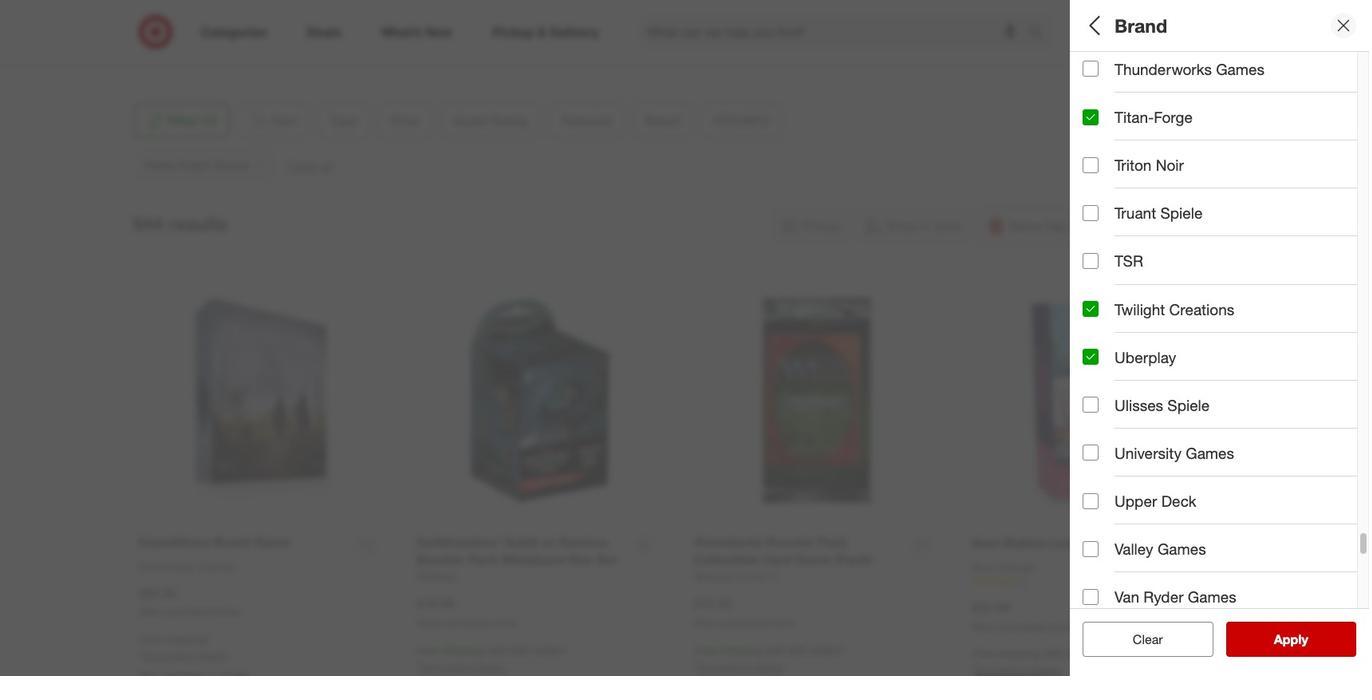Task type: vqa. For each thing, say whether or not it's contained in the screenshot.
CLEAR ALL
yes



Task type: describe. For each thing, give the bounding box(es) containing it.
fpo/apo button
[[1083, 331, 1370, 387]]

$100;
[[1298, 139, 1325, 153]]

* down $18.99
[[417, 660, 421, 674]]

include
[[1115, 402, 1165, 420]]

* down $84.95
[[139, 649, 143, 663]]

shipping for $20.99
[[998, 647, 1040, 661]]

2
[[1365, 307, 1370, 320]]

titan-
[[1115, 108, 1155, 126]]

truant spiele
[[1115, 204, 1203, 222]]

apply. for $18.99
[[477, 660, 507, 674]]

drive
[[258, 13, 284, 27]]

University Games checkbox
[[1083, 445, 1099, 461]]

fitchburg
[[146, 29, 192, 43]]

$50;
[[1237, 139, 1258, 153]]

type
[[1083, 63, 1117, 81]]

shipping for $18.99
[[442, 643, 485, 657]]

944 results
[[133, 213, 228, 235]]

$18.99
[[417, 596, 455, 612]]

type board games; card games; collectible trading cards; ga
[[1083, 63, 1370, 97]]

Ulisses Spiele checkbox
[[1083, 397, 1099, 413]]

$35 for $15.95
[[789, 643, 807, 657]]

all filters dialog
[[1071, 0, 1370, 676]]

spiele;
[[1328, 307, 1362, 320]]

new
[[1083, 251, 1106, 265]]

apply button
[[1227, 622, 1357, 657]]

Uberplay checkbox
[[1083, 349, 1099, 365]]

$84.95
[[139, 585, 177, 601]]

see results button
[[1227, 622, 1357, 657]]

fpo/apo
[[1083, 348, 1152, 366]]

free inside 'free shipping * * exclusions apply.'
[[139, 633, 161, 646]]

filters
[[1111, 14, 1160, 36]]

commerce
[[174, 13, 229, 27]]

$35 for $18.99
[[512, 643, 530, 657]]

guest rating button
[[1083, 164, 1370, 220]]

twilight creations
[[1115, 300, 1235, 318]]

Van Ryder Games checkbox
[[1083, 589, 1099, 605]]

uberplay
[[1115, 348, 1177, 366]]

$15;
[[1114, 139, 1135, 153]]

Upper Deck checkbox
[[1083, 493, 1099, 509]]

deck
[[1162, 492, 1197, 510]]

featured
[[1083, 230, 1147, 249]]

van
[[1115, 588, 1140, 606]]

thunderworks
[[1115, 60, 1213, 78]]

thunderworks games
[[1115, 60, 1265, 78]]

apply. for $15.95
[[755, 660, 785, 674]]

$0
[[1083, 139, 1095, 153]]

forge
[[1155, 108, 1193, 126]]

$25
[[1200, 139, 1218, 153]]

us
[[146, 45, 161, 59]]

out
[[1169, 402, 1191, 420]]

0 horizontal spatial exclusions apply. button
[[143, 648, 229, 664]]

clear for clear
[[1134, 632, 1164, 647]]

board
[[1083, 83, 1114, 97]]

university
[[1115, 444, 1182, 462]]

free for $15.95
[[695, 643, 717, 657]]

truant
[[1115, 204, 1157, 222]]

when for $15.95
[[695, 617, 719, 629]]

when for $20.99
[[972, 621, 997, 633]]

purchased for $84.95
[[166, 606, 212, 618]]

shipping inside 'free shipping * * exclusions apply.'
[[164, 633, 207, 646]]

$15.95
[[695, 596, 733, 612]]

brand for brand
[[1115, 14, 1168, 36]]

guest
[[1083, 180, 1126, 198]]

free shipping with $35 orders*
[[972, 647, 1124, 661]]

rating
[[1130, 180, 1177, 198]]

2835 commerce park drive fitchburg , wi 53719 us
[[146, 13, 284, 59]]

$50
[[1261, 139, 1279, 153]]

include out of stock
[[1115, 402, 1250, 420]]

53719
[[215, 29, 246, 43]]

,
[[192, 29, 195, 43]]

valley
[[1115, 540, 1154, 558]]

all filters
[[1083, 14, 1160, 36]]

when for $18.99
[[417, 617, 442, 629]]

orders* for $15.95
[[810, 643, 847, 657]]

* down $84.95 when purchased online
[[207, 633, 211, 646]]

games for valley games
[[1158, 540, 1207, 558]]

clear all button
[[1083, 622, 1214, 657]]

tsr
[[1115, 252, 1144, 270]]

2835
[[146, 13, 171, 27]]

Titan-Forge checkbox
[[1083, 109, 1099, 125]]

price
[[1083, 119, 1121, 137]]

exclusions inside 'free shipping * * exclusions apply.'
[[143, 649, 196, 663]]

exclusions for $18.99
[[421, 660, 474, 674]]

noir
[[1157, 156, 1185, 174]]

price $0  –  $15; $15  –  $25; $25  –  $50; $50  –  $100; $100  –  
[[1083, 119, 1370, 153]]

van ryder games
[[1115, 588, 1237, 606]]

online for $84.95
[[215, 606, 240, 618]]

spiele for truant spiele
[[1161, 204, 1203, 222]]

twilight
[[1115, 300, 1166, 318]]

featured new
[[1083, 230, 1147, 265]]

wi
[[198, 29, 212, 43]]

free shipping * * exclusions apply.
[[139, 633, 229, 663]]

exclusions apply. button for $15.95
[[699, 659, 785, 675]]

Triton Noir checkbox
[[1083, 157, 1099, 173]]

ulisses
[[1115, 396, 1164, 414]]

century
[[1226, 307, 1265, 320]]

with for $18.99
[[488, 643, 508, 657]]

triton noir
[[1115, 156, 1185, 174]]

park
[[232, 13, 255, 27]]



Task type: locate. For each thing, give the bounding box(es) containing it.
Twilight Creations checkbox
[[1083, 301, 1099, 317]]

orders* for $20.99
[[1088, 647, 1124, 661]]

0 horizontal spatial results
[[169, 213, 228, 235]]

0 vertical spatial brand
[[1115, 14, 1168, 36]]

apply
[[1275, 632, 1309, 647]]

online inside $18.99 when purchased online
[[493, 617, 518, 629]]

online inside $84.95 when purchased online
[[215, 606, 240, 618]]

search
[[1022, 25, 1060, 41]]

2 horizontal spatial exclusions
[[699, 660, 752, 674]]

$35 down $18.99 when purchased online
[[512, 643, 530, 657]]

see results
[[1258, 632, 1326, 647]]

cards;
[[1323, 83, 1356, 97]]

valley games
[[1115, 540, 1207, 558]]

online for $20.99
[[1048, 621, 1074, 633]]

apply.
[[199, 649, 229, 663], [477, 660, 507, 674], [755, 660, 785, 674]]

university games
[[1115, 444, 1235, 462]]

clear button
[[1083, 622, 1214, 657]]

TSR checkbox
[[1083, 253, 1099, 269]]

search button
[[1022, 14, 1060, 53]]

titan-forge
[[1115, 108, 1193, 126]]

free down $84.95
[[139, 633, 161, 646]]

0 horizontal spatial with
[[488, 643, 508, 657]]

free shipping with $35 orders* * exclusions apply. down $18.99 when purchased online
[[417, 643, 569, 674]]

free down $15.95
[[695, 643, 717, 657]]

when for $84.95
[[139, 606, 164, 618]]

ga
[[1359, 83, 1370, 97]]

with for $20.99
[[1043, 647, 1064, 661]]

brand right all
[[1115, 14, 1168, 36]]

2 free shipping with $35 orders* * exclusions apply. from the left
[[695, 643, 847, 674]]

spiele for ulisses spiele
[[1168, 396, 1210, 414]]

free shipping with $35 orders* * exclusions apply. for $18.99
[[417, 643, 569, 674]]

apply. inside 'free shipping * * exclusions apply.'
[[199, 649, 229, 663]]

brand inside brand dialog
[[1115, 14, 1168, 36]]

online inside $20.99 when purchased online
[[1048, 621, 1074, 633]]

with down $15.95 when purchased online
[[766, 643, 786, 657]]

purchased inside $18.99 when purchased online
[[444, 617, 490, 629]]

when inside $15.95 when purchased online
[[695, 617, 719, 629]]

1 vertical spatial results
[[1285, 632, 1326, 647]]

purchased
[[166, 606, 212, 618], [444, 617, 490, 629], [722, 617, 768, 629], [1000, 621, 1046, 633]]

0 horizontal spatial orders*
[[533, 643, 569, 657]]

free shipping with $35 orders* * exclusions apply. for $15.95
[[695, 643, 847, 674]]

clear inside all filters dialog
[[1126, 632, 1156, 647]]

art
[[1109, 307, 1124, 320]]

games right ryder
[[1189, 588, 1237, 606]]

with down $18.99 when purchased online
[[488, 643, 508, 657]]

when inside $20.99 when purchased online
[[972, 621, 997, 633]]

$35 for $20.99
[[1067, 647, 1085, 661]]

$15
[[1138, 139, 1156, 153]]

2 horizontal spatial with
[[1043, 647, 1064, 661]]

exclusions for $15.95
[[699, 660, 752, 674]]

all
[[1159, 632, 1172, 647]]

2 horizontal spatial orders*
[[1088, 647, 1124, 661]]

brand inside brand 0-hr art & technology; 25th century games; 2f-spiele; 2
[[1083, 286, 1127, 305]]

0 horizontal spatial free shipping with $35 orders* * exclusions apply.
[[417, 643, 569, 674]]

$18.99 when purchased online
[[417, 596, 518, 629]]

0 horizontal spatial apply.
[[199, 649, 229, 663]]

free for $20.99
[[972, 647, 995, 661]]

triton
[[1115, 156, 1152, 174]]

all
[[1083, 14, 1105, 36]]

guest rating
[[1083, 180, 1177, 198]]

exclusions apply. button down $15.95 when purchased online
[[699, 659, 785, 675]]

brand for brand 0-hr art & technology; 25th century games; 2f-spiele; 2
[[1083, 286, 1127, 305]]

shipping
[[164, 633, 207, 646], [442, 643, 485, 657], [720, 643, 763, 657], [998, 647, 1040, 661]]

2 horizontal spatial apply.
[[755, 660, 785, 674]]

25th
[[1200, 307, 1222, 320]]

spiele
[[1161, 204, 1203, 222], [1168, 396, 1210, 414]]

when inside $84.95 when purchased online
[[139, 606, 164, 618]]

$25;
[[1175, 139, 1197, 153]]

clear down ryder
[[1134, 632, 1164, 647]]

trading
[[1284, 83, 1320, 97]]

online
[[215, 606, 240, 618], [493, 617, 518, 629], [770, 617, 796, 629], [1048, 621, 1074, 633]]

apply. down $84.95 when purchased online
[[199, 649, 229, 663]]

0-
[[1083, 307, 1094, 320]]

when down $20.99
[[972, 621, 997, 633]]

ulisses spiele
[[1115, 396, 1210, 414]]

brand 0-hr art & technology; 25th century games; 2f-spiele; 2
[[1083, 286, 1370, 320]]

What can we help you find? suggestions appear below search field
[[638, 14, 1033, 49]]

brand up the hr
[[1083, 286, 1127, 305]]

purchased up 'free shipping * * exclusions apply.'
[[166, 606, 212, 618]]

games down of
[[1187, 444, 1235, 462]]

Truant Spiele checkbox
[[1083, 205, 1099, 221]]

$84.95 when purchased online
[[139, 585, 240, 618]]

shipping down $84.95 when purchased online
[[164, 633, 207, 646]]

brand dialog
[[1071, 0, 1370, 676]]

games; inside brand 0-hr art & technology; 25th century games; 2f-spiele; 2
[[1269, 307, 1307, 320]]

purchased for $18.99
[[444, 617, 490, 629]]

clear left all
[[1126, 632, 1156, 647]]

exclusions down $84.95 when purchased online
[[143, 649, 196, 663]]

$20.99 when purchased online
[[972, 599, 1074, 633]]

1 horizontal spatial results
[[1285, 632, 1326, 647]]

1 horizontal spatial with
[[766, 643, 786, 657]]

purchased inside $15.95 when purchased online
[[722, 617, 768, 629]]

1 link
[[972, 575, 1219, 589]]

when down $15.95
[[695, 617, 719, 629]]

purchased down $20.99
[[1000, 621, 1046, 633]]

online for $15.95
[[770, 617, 796, 629]]

games up collectible
[[1217, 60, 1265, 78]]

stock
[[1213, 402, 1250, 420]]

0 horizontal spatial games;
[[1117, 83, 1156, 97]]

upper deck
[[1115, 492, 1197, 510]]

2f-
[[1311, 307, 1328, 320]]

1 horizontal spatial exclusions
[[421, 660, 474, 674]]

0 horizontal spatial $35
[[512, 643, 530, 657]]

technology;
[[1137, 307, 1197, 320]]

Valley Games checkbox
[[1083, 541, 1099, 557]]

results for see results
[[1285, 632, 1326, 647]]

2 horizontal spatial exclusions apply. button
[[699, 659, 785, 675]]

2 horizontal spatial games;
[[1269, 307, 1307, 320]]

$35 down $15.95 when purchased online
[[789, 643, 807, 657]]

free down $20.99
[[972, 647, 995, 661]]

Thunderworks Games checkbox
[[1083, 61, 1099, 77]]

card
[[1159, 83, 1183, 97]]

*
[[207, 633, 211, 646], [139, 649, 143, 663], [417, 660, 421, 674], [695, 660, 699, 674]]

spiele down rating
[[1161, 204, 1203, 222]]

* down $15.95
[[695, 660, 699, 674]]

exclusions
[[143, 649, 196, 663], [421, 660, 474, 674], [699, 660, 752, 674]]

free shipping with $35 orders* * exclusions apply. down $15.95 when purchased online
[[695, 643, 847, 674]]

results right 944
[[169, 213, 228, 235]]

1 clear from the left
[[1126, 632, 1156, 647]]

when down $18.99
[[417, 617, 442, 629]]

1 horizontal spatial exclusions apply. button
[[421, 659, 507, 675]]

clear all
[[1126, 632, 1172, 647]]

1 horizontal spatial $35
[[789, 643, 807, 657]]

results right see
[[1285, 632, 1326, 647]]

see
[[1258, 632, 1281, 647]]

shipping down $15.95 when purchased online
[[720, 643, 763, 657]]

purchased for $15.95
[[722, 617, 768, 629]]

1 horizontal spatial apply.
[[477, 660, 507, 674]]

games; up titan-
[[1117, 83, 1156, 97]]

&
[[1127, 307, 1134, 320]]

free
[[139, 633, 161, 646], [417, 643, 439, 657], [695, 643, 717, 657], [972, 647, 995, 661]]

free down $18.99
[[417, 643, 439, 657]]

2 horizontal spatial $35
[[1067, 647, 1085, 661]]

$100
[[1328, 139, 1352, 153]]

1 vertical spatial brand
[[1083, 286, 1127, 305]]

results inside button
[[1285, 632, 1326, 647]]

apply. down $18.99 when purchased online
[[477, 660, 507, 674]]

1
[[1022, 576, 1027, 588]]

exclusions down $15.95 when purchased online
[[699, 660, 752, 674]]

exclusions apply. button down $18.99 when purchased online
[[421, 659, 507, 675]]

exclusions apply. button down $84.95 when purchased online
[[143, 648, 229, 664]]

games right valley
[[1158, 540, 1207, 558]]

collectible
[[1228, 83, 1281, 97]]

ryder
[[1144, 588, 1184, 606]]

clear inside brand dialog
[[1134, 632, 1164, 647]]

$15.95 when purchased online
[[695, 596, 796, 629]]

1 horizontal spatial games;
[[1186, 83, 1225, 97]]

spiele left stock
[[1168, 396, 1210, 414]]

when
[[139, 606, 164, 618], [417, 617, 442, 629], [695, 617, 719, 629], [972, 621, 997, 633]]

when down $84.95
[[139, 606, 164, 618]]

with for $15.95
[[766, 643, 786, 657]]

clear
[[1126, 632, 1156, 647], [1134, 632, 1164, 647]]

944
[[133, 213, 164, 235]]

1 horizontal spatial free shipping with $35 orders* * exclusions apply.
[[695, 643, 847, 674]]

games for thunderworks games
[[1217, 60, 1265, 78]]

$20.99
[[972, 599, 1011, 615]]

purchased for $20.99
[[1000, 621, 1046, 633]]

0 horizontal spatial exclusions
[[143, 649, 196, 663]]

games;
[[1117, 83, 1156, 97], [1186, 83, 1225, 97], [1269, 307, 1307, 320]]

1 horizontal spatial orders*
[[810, 643, 847, 657]]

$35 down van ryder games checkbox
[[1067, 647, 1085, 661]]

upper
[[1115, 492, 1158, 510]]

games for university games
[[1187, 444, 1235, 462]]

apply. down $15.95 when purchased online
[[755, 660, 785, 674]]

purchased down $18.99
[[444, 617, 490, 629]]

results for 944 results
[[169, 213, 228, 235]]

hr
[[1094, 307, 1106, 320]]

0 vertical spatial results
[[169, 213, 228, 235]]

exclusions apply. button
[[143, 648, 229, 664], [421, 659, 507, 675], [699, 659, 785, 675]]

exclusions apply. button for $18.99
[[421, 659, 507, 675]]

online inside $15.95 when purchased online
[[770, 617, 796, 629]]

purchased inside $84.95 when purchased online
[[166, 606, 212, 618]]

2 clear from the left
[[1134, 632, 1164, 647]]

of
[[1195, 402, 1208, 420]]

clear for clear all
[[1126, 632, 1156, 647]]

shipping for $15.95
[[720, 643, 763, 657]]

1 vertical spatial spiele
[[1168, 396, 1210, 414]]

games; down thunderworks games
[[1186, 83, 1225, 97]]

with down $20.99 when purchased online
[[1043, 647, 1064, 661]]

shipping down $18.99 when purchased online
[[442, 643, 485, 657]]

purchased inside $20.99 when purchased online
[[1000, 621, 1046, 633]]

online for $18.99
[[493, 617, 518, 629]]

orders*
[[533, 643, 569, 657], [810, 643, 847, 657], [1088, 647, 1124, 661]]

1 free shipping with $35 orders* * exclusions apply. from the left
[[417, 643, 569, 674]]

when inside $18.99 when purchased online
[[417, 617, 442, 629]]

0 vertical spatial spiele
[[1161, 204, 1203, 222]]

Include out of stock checkbox
[[1083, 403, 1099, 419]]

free for $18.99
[[417, 643, 439, 657]]

exclusions down $18.99 when purchased online
[[421, 660, 474, 674]]

games; left 2f-
[[1269, 307, 1307, 320]]

purchased down $15.95
[[722, 617, 768, 629]]

shipping down $20.99 when purchased online
[[998, 647, 1040, 661]]

brand
[[1115, 14, 1168, 36], [1083, 286, 1127, 305]]

orders* for $18.99
[[533, 643, 569, 657]]



